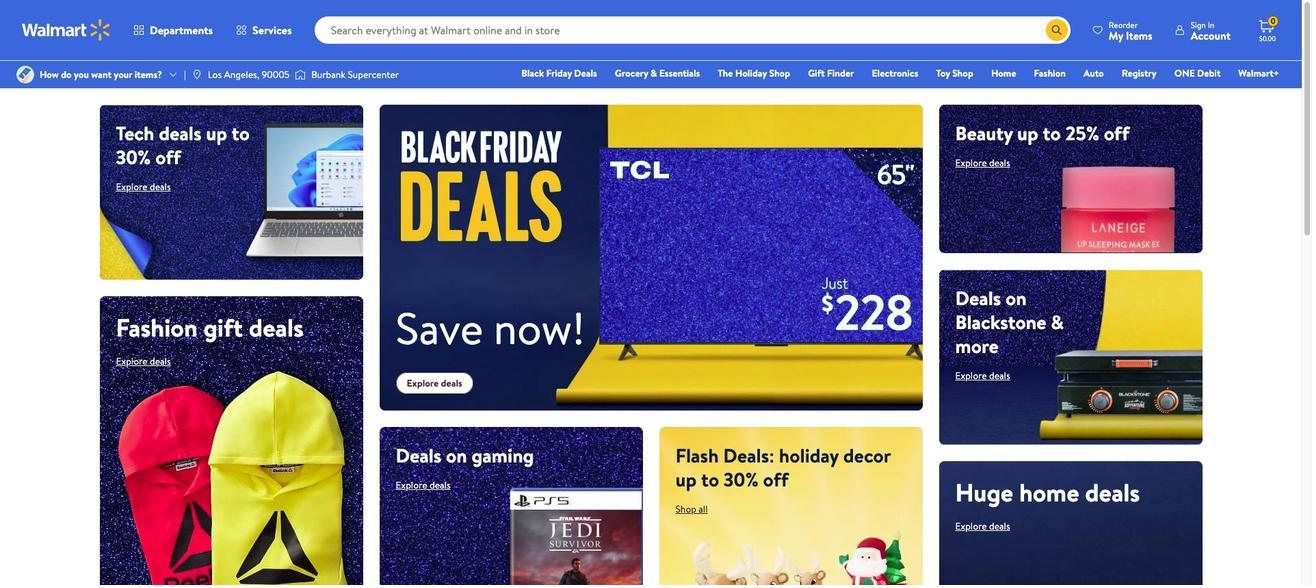 Task type: vqa. For each thing, say whether or not it's contained in the screenshot.
on
yes



Task type: locate. For each thing, give the bounding box(es) containing it.
on
[[1006, 284, 1027, 311], [446, 442, 467, 468]]

search icon image
[[1052, 25, 1062, 36]]

$0.00
[[1259, 34, 1276, 43]]

1 horizontal spatial &
[[1051, 308, 1064, 335]]

0 horizontal spatial on
[[446, 442, 467, 468]]

electronics
[[872, 66, 919, 80]]

 image
[[191, 69, 202, 80]]

up inside tech deals up to 30% off
[[206, 120, 227, 146]]

0 horizontal spatial off
[[155, 144, 181, 170]]

deals down save
[[441, 376, 462, 390]]

in
[[1208, 19, 1215, 30]]

deals on blackstone & more
[[956, 284, 1064, 359]]

deals down huge
[[989, 519, 1010, 533]]

 image for burbank supercenter
[[295, 68, 306, 81]]

deals for deals on blackstone & more
[[956, 284, 1001, 311]]

on for blackstone
[[1006, 284, 1027, 311]]

explore deals for beauty up to 25% off
[[956, 156, 1010, 170]]

0 horizontal spatial up
[[206, 120, 227, 146]]

fashion
[[1034, 66, 1066, 80], [116, 311, 198, 345]]

explore deals link for tech deals up to 30% off
[[116, 180, 171, 194]]

essentials
[[659, 66, 700, 80]]

deals right gift
[[249, 311, 304, 345]]

30% inside flash deals: holiday decor up to 30% off
[[724, 466, 759, 492]]

one debit link
[[1168, 66, 1227, 81]]

deals
[[574, 66, 597, 80], [956, 284, 1001, 311], [396, 442, 442, 468]]

sign in account
[[1191, 19, 1231, 43]]

items?
[[135, 68, 162, 81]]

to left 25%
[[1043, 120, 1061, 146]]

deals for fashion gift deals
[[150, 354, 171, 368]]

explore
[[956, 156, 987, 170], [116, 180, 148, 194], [116, 354, 148, 368], [956, 368, 987, 382], [407, 376, 439, 390], [396, 478, 427, 492], [956, 519, 987, 533]]

beauty up to 25% off
[[956, 120, 1130, 146]]

the holiday shop
[[718, 66, 790, 80]]

explore inside explore deals link
[[407, 376, 439, 390]]

explore for fashion gift deals
[[116, 354, 148, 368]]

electronics link
[[866, 66, 925, 81]]

2 vertical spatial deals
[[396, 442, 442, 468]]

1 horizontal spatial to
[[701, 466, 719, 492]]

0 vertical spatial fashion
[[1034, 66, 1066, 80]]

gift
[[204, 311, 243, 345]]

los angeles, 90005
[[208, 68, 290, 81]]

black friday deals link
[[515, 66, 603, 81]]

one
[[1175, 66, 1195, 80]]

fashion down the search icon
[[1034, 66, 1066, 80]]

deals down the more
[[989, 368, 1010, 382]]

deals
[[159, 120, 202, 146], [989, 156, 1010, 170], [150, 180, 171, 194], [249, 311, 304, 345], [150, 354, 171, 368], [989, 368, 1010, 382], [441, 376, 462, 390], [1085, 475, 1140, 509], [430, 478, 451, 492], [989, 519, 1010, 533]]

deals down tech deals up to 30% off
[[150, 180, 171, 194]]

huge home deals
[[956, 475, 1140, 509]]

1 vertical spatial fashion
[[116, 311, 198, 345]]

deals inside the deals on blackstone & more
[[956, 284, 1001, 311]]

up up 'shop all'
[[676, 466, 697, 492]]

deals for beauty up to 25% off
[[989, 156, 1010, 170]]

deals:
[[723, 442, 775, 468]]

&
[[651, 66, 657, 80], [1051, 308, 1064, 335]]

0 horizontal spatial &
[[651, 66, 657, 80]]

 image
[[16, 66, 34, 83], [295, 68, 306, 81]]

1 horizontal spatial  image
[[295, 68, 306, 81]]

2 horizontal spatial off
[[1104, 120, 1130, 146]]

deals for save now!
[[441, 376, 462, 390]]

auto
[[1084, 66, 1104, 80]]

0 vertical spatial 30%
[[116, 144, 151, 170]]

to down angeles,
[[232, 120, 250, 146]]

decor
[[843, 442, 891, 468]]

up
[[206, 120, 227, 146], [1018, 120, 1039, 146], [676, 466, 697, 492]]

30%
[[116, 144, 151, 170], [724, 466, 759, 492]]

reorder
[[1109, 19, 1138, 30]]

& right blackstone
[[1051, 308, 1064, 335]]

fashion left gift
[[116, 311, 198, 345]]

blackstone
[[956, 308, 1047, 335]]

beauty
[[956, 120, 1013, 146]]

walmart+ link
[[1233, 66, 1286, 81]]

deals right tech
[[159, 120, 202, 146]]

 image left how
[[16, 66, 34, 83]]

1 horizontal spatial on
[[1006, 284, 1027, 311]]

0 horizontal spatial  image
[[16, 66, 34, 83]]

0 vertical spatial &
[[651, 66, 657, 80]]

explore deals for save now!
[[407, 376, 462, 390]]

explore deals link
[[956, 156, 1010, 170], [116, 180, 171, 194], [116, 354, 171, 368], [956, 368, 1010, 382], [396, 372, 473, 394], [396, 478, 451, 492], [956, 519, 1010, 533]]

1 horizontal spatial 30%
[[724, 466, 759, 492]]

to inside flash deals: holiday decor up to 30% off
[[701, 466, 719, 492]]

holiday
[[779, 442, 839, 468]]

sign
[[1191, 19, 1206, 30]]

0 horizontal spatial to
[[232, 120, 250, 146]]

shop right toy
[[953, 66, 974, 80]]

up right beauty
[[1018, 120, 1039, 146]]

explore for deals on gaming
[[396, 478, 427, 492]]

1 horizontal spatial off
[[763, 466, 789, 492]]

& right grocery
[[651, 66, 657, 80]]

up down los
[[206, 120, 227, 146]]

deals right home
[[1085, 475, 1140, 509]]

gaming
[[472, 442, 534, 468]]

debit
[[1197, 66, 1221, 80]]

toy shop link
[[930, 66, 980, 81]]

1 horizontal spatial deals
[[574, 66, 597, 80]]

to up all
[[701, 466, 719, 492]]

0 horizontal spatial deals
[[396, 442, 442, 468]]

 image right 90005
[[295, 68, 306, 81]]

90005
[[262, 68, 290, 81]]

off
[[1104, 120, 1130, 146], [155, 144, 181, 170], [763, 466, 789, 492]]

0 horizontal spatial fashion
[[116, 311, 198, 345]]

deals for deals on gaming
[[396, 442, 442, 468]]

shop left all
[[676, 502, 696, 516]]

deals down beauty
[[989, 156, 1010, 170]]

Search search field
[[314, 16, 1071, 44]]

0 vertical spatial on
[[1006, 284, 1027, 311]]

to
[[232, 120, 250, 146], [1043, 120, 1061, 146], [701, 466, 719, 492]]

explore for huge home deals
[[956, 519, 987, 533]]

deals down deals on gaming
[[430, 478, 451, 492]]

explore deals link for deals on blackstone & more
[[956, 368, 1010, 382]]

burbank supercenter
[[312, 68, 399, 81]]

1 vertical spatial on
[[446, 442, 467, 468]]

1 vertical spatial 30%
[[724, 466, 759, 492]]

shop
[[769, 66, 790, 80], [953, 66, 974, 80], [676, 502, 696, 516]]

shop all link
[[676, 502, 708, 516]]

shop all
[[676, 502, 708, 516]]

black
[[522, 66, 544, 80]]

deals down fashion gift deals
[[150, 354, 171, 368]]

shop right the holiday on the right of page
[[769, 66, 790, 80]]

walmart+
[[1239, 66, 1279, 80]]

explore deals
[[956, 156, 1010, 170], [116, 180, 171, 194], [116, 354, 171, 368], [956, 368, 1010, 382], [407, 376, 462, 390], [396, 478, 451, 492], [956, 519, 1010, 533]]

1 vertical spatial deals
[[956, 284, 1001, 311]]

fashion gift deals
[[116, 311, 304, 345]]

1 horizontal spatial up
[[676, 466, 697, 492]]

30% inside tech deals up to 30% off
[[116, 144, 151, 170]]

you
[[74, 68, 89, 81]]

flash deals: holiday decor up to 30% off
[[676, 442, 891, 492]]

1 vertical spatial &
[[1051, 308, 1064, 335]]

home
[[991, 66, 1016, 80]]

2 horizontal spatial deals
[[956, 284, 1001, 311]]

walmart image
[[22, 19, 111, 41]]

1 horizontal spatial fashion
[[1034, 66, 1066, 80]]

now!
[[494, 297, 585, 358]]

friday
[[546, 66, 572, 80]]

on inside the deals on blackstone & more
[[1006, 284, 1027, 311]]

explore deals for fashion gift deals
[[116, 354, 171, 368]]

how do you want your items?
[[40, 68, 162, 81]]

departments button
[[122, 14, 224, 47]]

0 horizontal spatial 30%
[[116, 144, 151, 170]]



Task type: describe. For each thing, give the bounding box(es) containing it.
deals for huge home deals
[[989, 519, 1010, 533]]

save
[[396, 297, 483, 358]]

up inside flash deals: holiday decor up to 30% off
[[676, 466, 697, 492]]

items
[[1126, 28, 1153, 43]]

how
[[40, 68, 59, 81]]

25%
[[1066, 120, 1100, 146]]

|
[[184, 68, 186, 81]]

0 horizontal spatial shop
[[676, 502, 696, 516]]

gift
[[808, 66, 825, 80]]

explore deals link for fashion gift deals
[[116, 354, 171, 368]]

save now!
[[396, 297, 585, 358]]

deals for deals on blackstone & more
[[989, 368, 1010, 382]]

to inside tech deals up to 30% off
[[232, 120, 250, 146]]

finder
[[827, 66, 854, 80]]

explore deals for deals on gaming
[[396, 478, 451, 492]]

flash
[[676, 442, 719, 468]]

deals inside tech deals up to 30% off
[[159, 120, 202, 146]]

explore deals for huge home deals
[[956, 519, 1010, 533]]

the holiday shop link
[[712, 66, 797, 81]]

explore deals for tech deals up to 30% off
[[116, 180, 171, 194]]

explore deals for deals on blackstone & more
[[956, 368, 1010, 382]]

explore for deals on blackstone & more
[[956, 368, 987, 382]]

2 horizontal spatial to
[[1043, 120, 1061, 146]]

all
[[699, 502, 708, 516]]

tech deals up to 30% off
[[116, 120, 250, 170]]

0 $0.00
[[1259, 15, 1276, 43]]

services button
[[224, 14, 304, 47]]

deals for deals on gaming
[[430, 478, 451, 492]]

toy shop
[[936, 66, 974, 80]]

reorder my items
[[1109, 19, 1153, 43]]

your
[[114, 68, 132, 81]]

explore for save now!
[[407, 376, 439, 390]]

supercenter
[[348, 68, 399, 81]]

services
[[253, 23, 292, 38]]

grocery & essentials
[[615, 66, 700, 80]]

account
[[1191, 28, 1231, 43]]

huge
[[956, 475, 1014, 509]]

deals for tech deals up to 30% off
[[150, 180, 171, 194]]

& inside "link"
[[651, 66, 657, 80]]

explore deals link for beauty up to 25% off
[[956, 156, 1010, 170]]

explore for beauty up to 25% off
[[956, 156, 987, 170]]

fashion for fashion
[[1034, 66, 1066, 80]]

2 horizontal spatial shop
[[953, 66, 974, 80]]

registry
[[1122, 66, 1157, 80]]

fashion for fashion gift deals
[[116, 311, 198, 345]]

gift finder
[[808, 66, 854, 80]]

one debit
[[1175, 66, 1221, 80]]

 image for how do you want your items?
[[16, 66, 34, 83]]

want
[[91, 68, 112, 81]]

toy
[[936, 66, 950, 80]]

1 horizontal spatial shop
[[769, 66, 790, 80]]

tech
[[116, 120, 154, 146]]

grocery
[[615, 66, 648, 80]]

& inside the deals on blackstone & more
[[1051, 308, 1064, 335]]

departments
[[150, 23, 213, 38]]

0
[[1271, 15, 1276, 27]]

black friday deals
[[522, 66, 597, 80]]

off inside tech deals up to 30% off
[[155, 144, 181, 170]]

explore deals link for deals on gaming
[[396, 478, 451, 492]]

clear search field text image
[[1030, 24, 1041, 35]]

my
[[1109, 28, 1124, 43]]

holiday
[[735, 66, 767, 80]]

gift finder link
[[802, 66, 860, 81]]

los
[[208, 68, 222, 81]]

home link
[[985, 66, 1023, 81]]

angeles,
[[224, 68, 259, 81]]

grocery & essentials link
[[609, 66, 706, 81]]

auto link
[[1078, 66, 1110, 81]]

home
[[1019, 475, 1079, 509]]

more
[[956, 332, 999, 359]]

explore for tech deals up to 30% off
[[116, 180, 148, 194]]

on for gaming
[[446, 442, 467, 468]]

registry link
[[1116, 66, 1163, 81]]

deals on gaming
[[396, 442, 534, 468]]

the
[[718, 66, 733, 80]]

explore deals link for huge home deals
[[956, 519, 1010, 533]]

0 vertical spatial deals
[[574, 66, 597, 80]]

fashion link
[[1028, 66, 1072, 81]]

burbank
[[312, 68, 346, 81]]

explore deals link for save now!
[[396, 372, 473, 394]]

do
[[61, 68, 72, 81]]

2 horizontal spatial up
[[1018, 120, 1039, 146]]

off inside flash deals: holiday decor up to 30% off
[[763, 466, 789, 492]]

Walmart Site-Wide search field
[[314, 16, 1071, 44]]



